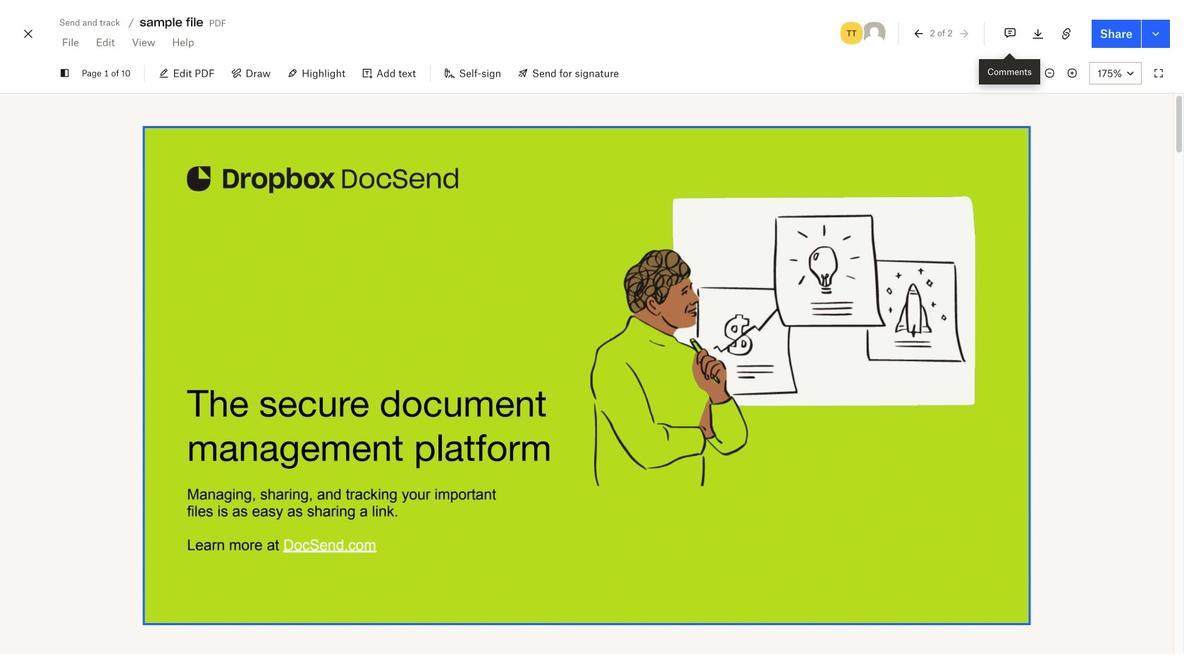 Task type: describe. For each thing, give the bounding box(es) containing it.
close image
[[20, 23, 37, 45]]



Task type: locate. For each thing, give the bounding box(es) containing it.
sample file.pdf image
[[143, 126, 1031, 626]]



Task type: vqa. For each thing, say whether or not it's contained in the screenshot.
WITH
no



